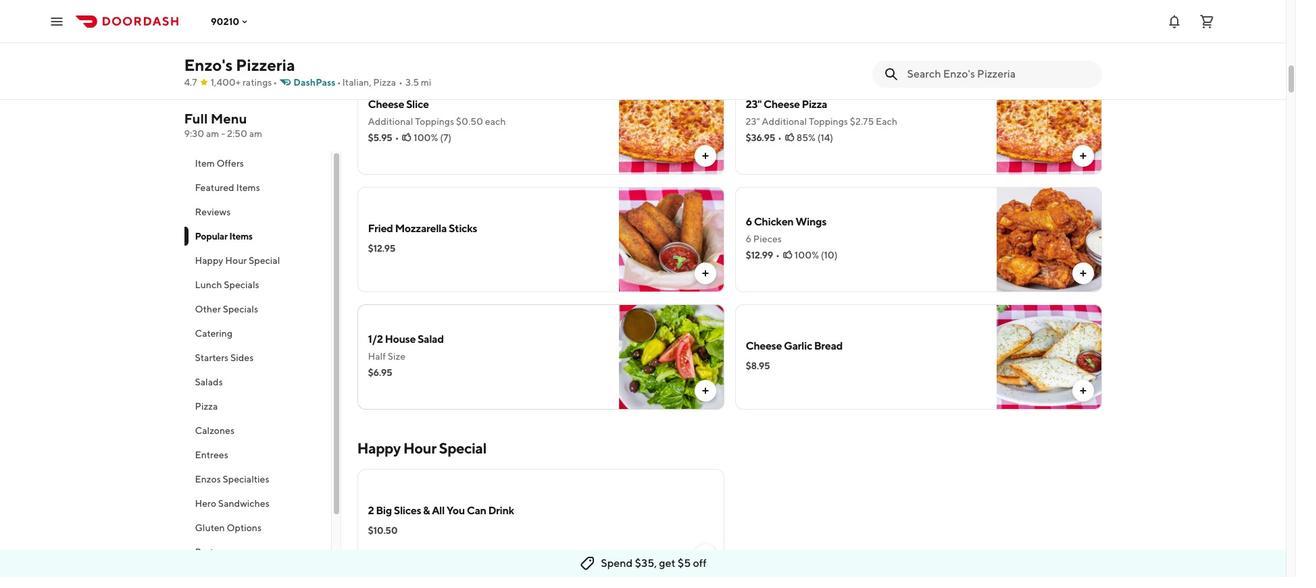 Task type: locate. For each thing, give the bounding box(es) containing it.
$36.95 •
[[746, 132, 782, 143]]

additional up $5.95 •
[[368, 116, 413, 127]]

0 vertical spatial 23"
[[746, 98, 762, 111]]

fried
[[368, 222, 393, 235]]

$12.99
[[746, 250, 773, 261]]

2 vertical spatial pizza
[[195, 401, 218, 412]]

$8.95
[[746, 361, 770, 372]]

hour
[[225, 255, 247, 266], [403, 440, 436, 457]]

6 chicken wings image
[[996, 187, 1102, 293]]

hero sandwiches
[[195, 499, 269, 509]]

0 vertical spatial 6
[[746, 216, 752, 228]]

1 vertical spatial 100%
[[795, 250, 819, 261]]

1 horizontal spatial hour
[[403, 440, 436, 457]]

gluten
[[195, 523, 225, 534]]

8" cheese pizza image
[[619, 0, 724, 57]]

0 vertical spatial hour
[[225, 255, 247, 266]]

$36.95
[[746, 132, 775, 143]]

0 horizontal spatial hour
[[225, 255, 247, 266]]

cheese inside 23" cheese pizza 23" additional toppings $2.75 each
[[764, 98, 800, 111]]

pizzeria
[[236, 55, 295, 74]]

additional
[[368, 116, 413, 127], [762, 116, 807, 127]]

you
[[447, 505, 465, 518]]

toppings
[[415, 116, 454, 127], [809, 116, 848, 127]]

2 big slices & all you can drink
[[368, 505, 514, 518]]

1/2 house salad half size $6.95
[[368, 333, 444, 378]]

0 vertical spatial 100%
[[414, 132, 438, 143]]

3.5
[[405, 77, 419, 88]]

0 vertical spatial items
[[236, 182, 260, 193]]

happy hour special inside happy hour special button
[[195, 255, 280, 266]]

cheese for slice
[[368, 98, 404, 111]]

6 left chicken
[[746, 216, 752, 228]]

catering
[[195, 328, 232, 339]]

italian,
[[342, 77, 371, 88]]

half
[[368, 351, 386, 362]]

happy hour special up &
[[357, 440, 486, 457]]

100% for wings
[[795, 250, 819, 261]]

1 horizontal spatial 100%
[[795, 250, 819, 261]]

2 horizontal spatial pizza
[[802, 98, 827, 111]]

9:30
[[184, 128, 204, 139]]

100% left (10)
[[795, 250, 819, 261]]

catering button
[[184, 322, 331, 346]]

pizza inside 23" cheese pizza 23" additional toppings $2.75 each
[[802, 98, 827, 111]]

cheese slice additional toppings $0.50 each
[[368, 98, 506, 127]]

1 horizontal spatial pizza
[[373, 77, 396, 88]]

happy hour special button
[[184, 249, 331, 273]]

0 horizontal spatial pizza
[[195, 401, 218, 412]]

0 horizontal spatial happy
[[195, 255, 223, 266]]

0 vertical spatial special
[[249, 255, 280, 266]]

toppings up '(14)'
[[809, 116, 848, 127]]

pizza up 85% (14)
[[802, 98, 827, 111]]

special up you
[[439, 440, 486, 457]]

6
[[746, 216, 752, 228], [746, 234, 751, 245]]

add item to cart image for 6 chicken wings
[[1077, 268, 1088, 279]]

entrees
[[195, 450, 228, 461]]

spend $35, get $5 off
[[601, 557, 707, 570]]

0 vertical spatial happy hour special
[[195, 255, 280, 266]]

add item to cart image for cheese garlic bread
[[1077, 386, 1088, 397]]

Item Search search field
[[907, 67, 1091, 82]]

am
[[206, 128, 219, 139], [249, 128, 262, 139]]

cheese up $8.95
[[746, 340, 782, 353]]

cheese garlic bread image
[[996, 305, 1102, 410]]

2 toppings from the left
[[809, 116, 848, 127]]

hour up lunch specials
[[225, 255, 247, 266]]

100%
[[414, 132, 438, 143], [795, 250, 819, 261]]

mi
[[421, 77, 431, 88]]

pizza down salads
[[195, 401, 218, 412]]

gluten options
[[195, 523, 262, 534]]

spend
[[601, 557, 633, 570]]

0 horizontal spatial additional
[[368, 116, 413, 127]]

90210 button
[[211, 16, 250, 27]]

happy hour special
[[195, 255, 280, 266], [357, 440, 486, 457]]

featured items button
[[184, 176, 331, 200]]

reviews
[[195, 207, 231, 218]]

get
[[659, 557, 675, 570]]

happy hour special up lunch specials
[[195, 255, 280, 266]]

1 horizontal spatial special
[[439, 440, 486, 457]]

• right $5.95
[[395, 132, 399, 143]]

1 vertical spatial pizza
[[802, 98, 827, 111]]

cheese inside 'cheese slice additional toppings $0.50 each'
[[368, 98, 404, 111]]

additional up the $36.95 •
[[762, 116, 807, 127]]

1 additional from the left
[[368, 116, 413, 127]]

starters sides
[[195, 353, 254, 364]]

1 horizontal spatial additional
[[762, 116, 807, 127]]

4.7
[[184, 77, 197, 88]]

entrees button
[[184, 443, 331, 468]]

1 vertical spatial items
[[229, 231, 253, 242]]

pizza left 3.5
[[373, 77, 396, 88]]

-
[[221, 128, 225, 139]]

dashpass
[[293, 77, 336, 88]]

toppings up the 100% (7)
[[415, 116, 454, 127]]

cheese up the $36.95 •
[[764, 98, 800, 111]]

add item to cart image for cheese slice
[[700, 151, 711, 161]]

add item to cart image
[[700, 33, 711, 44], [1077, 151, 1088, 161], [700, 386, 711, 397], [1077, 386, 1088, 397]]

specials
[[224, 280, 259, 291], [223, 304, 258, 315]]

90210
[[211, 16, 239, 27]]

1 horizontal spatial happy hour special
[[357, 440, 486, 457]]

specials down lunch specials
[[223, 304, 258, 315]]

0 horizontal spatial am
[[206, 128, 219, 139]]

cheese down italian, pizza • 3.5 mi
[[368, 98, 404, 111]]

salad
[[418, 333, 444, 346]]

• right $12.99
[[776, 250, 780, 261]]

items for popular items
[[229, 231, 253, 242]]

toppings inside 23" cheese pizza 23" additional toppings $2.75 each
[[809, 116, 848, 127]]

enzos
[[195, 474, 221, 485]]

0 horizontal spatial toppings
[[415, 116, 454, 127]]

additional inside 23" cheese pizza 23" additional toppings $2.75 each
[[762, 116, 807, 127]]

1 vertical spatial happy hour special
[[357, 440, 486, 457]]

add item to cart image
[[1077, 33, 1088, 44], [700, 151, 711, 161], [700, 268, 711, 279], [1077, 268, 1088, 279], [700, 551, 711, 562]]

special up lunch specials button
[[249, 255, 280, 266]]

0 vertical spatial happy
[[195, 255, 223, 266]]

0 horizontal spatial happy hour special
[[195, 255, 280, 266]]

specials up other specials
[[224, 280, 259, 291]]

0 horizontal spatial special
[[249, 255, 280, 266]]

$6.95
[[368, 368, 392, 378]]

2 6 from the top
[[746, 234, 751, 245]]

enzo's
[[184, 55, 233, 74]]

0 vertical spatial specials
[[224, 280, 259, 291]]

other specials button
[[184, 297, 331, 322]]

calzones button
[[184, 419, 331, 443]]

happy up "big"
[[357, 440, 401, 457]]

(10)
[[821, 250, 838, 261]]

0 horizontal spatial 100%
[[414, 132, 438, 143]]

1 toppings from the left
[[415, 116, 454, 127]]

off
[[693, 557, 707, 570]]

2 additional from the left
[[762, 116, 807, 127]]

1 vertical spatial happy
[[357, 440, 401, 457]]

1 vertical spatial specials
[[223, 304, 258, 315]]

1 horizontal spatial toppings
[[809, 116, 848, 127]]

sticks
[[449, 222, 477, 235]]

happy
[[195, 255, 223, 266], [357, 440, 401, 457]]

1 am from the left
[[206, 128, 219, 139]]

• left 3.5
[[399, 77, 403, 88]]

garlic knots (full order) image
[[996, 0, 1102, 57]]

1 vertical spatial 6
[[746, 234, 751, 245]]

each
[[485, 116, 506, 127]]

1 vertical spatial 23"
[[746, 116, 760, 127]]

&
[[423, 505, 430, 518]]

chicken
[[754, 216, 794, 228]]

• left italian,
[[337, 77, 341, 88]]

menu
[[211, 111, 247, 126]]

1 horizontal spatial am
[[249, 128, 262, 139]]

pizza inside pizza button
[[195, 401, 218, 412]]

gluten options button
[[184, 516, 331, 541]]

items up the reviews button
[[236, 182, 260, 193]]

• for $12.99 •
[[776, 250, 780, 261]]

6 left the pieces
[[746, 234, 751, 245]]

all
[[432, 505, 445, 518]]

•
[[273, 77, 277, 88], [337, 77, 341, 88], [399, 77, 403, 88], [395, 132, 399, 143], [778, 132, 782, 143], [776, 250, 780, 261]]

wings
[[795, 216, 826, 228]]

fried mozzarella sticks
[[368, 222, 477, 235]]

offers
[[217, 158, 244, 169]]

0 vertical spatial pizza
[[373, 77, 396, 88]]

• right $36.95
[[778, 132, 782, 143]]

am right the 2:50
[[249, 128, 262, 139]]

happy up 'lunch'
[[195, 255, 223, 266]]

am left -
[[206, 128, 219, 139]]

specials for lunch specials
[[224, 280, 259, 291]]

100% left (7)
[[414, 132, 438, 143]]

1 vertical spatial special
[[439, 440, 486, 457]]

toppings inside 'cheese slice additional toppings $0.50 each'
[[415, 116, 454, 127]]

hour up &
[[403, 440, 436, 457]]

items inside 'featured items' button
[[236, 182, 260, 193]]

items up happy hour special button
[[229, 231, 253, 242]]



Task type: vqa. For each thing, say whether or not it's contained in the screenshot.
Other
yes



Task type: describe. For each thing, give the bounding box(es) containing it.
ratings
[[243, 77, 272, 88]]

1/2
[[368, 333, 383, 346]]

$5.95
[[368, 132, 392, 143]]

big
[[376, 505, 392, 518]]

add item to cart image for 1/2 house salad
[[700, 386, 711, 397]]

salads
[[195, 377, 223, 388]]

lunch specials
[[195, 280, 259, 291]]

item offers button
[[184, 151, 331, 176]]

• for $36.95 •
[[778, 132, 782, 143]]

$12.99 •
[[746, 250, 780, 261]]

1 6 from the top
[[746, 216, 752, 228]]

specialties
[[223, 474, 269, 485]]

1 horizontal spatial happy
[[357, 440, 401, 457]]

specials for other specials
[[223, 304, 258, 315]]

2
[[368, 505, 374, 518]]

(14)
[[817, 132, 833, 143]]

hero
[[195, 499, 216, 509]]

reviews button
[[184, 200, 331, 224]]

open menu image
[[49, 13, 65, 29]]

fried mozzarella sticks image
[[619, 187, 724, 293]]

salads button
[[184, 370, 331, 395]]

1 23" from the top
[[746, 98, 762, 111]]

1,400+
[[211, 77, 241, 88]]

23" cheese pizza image
[[996, 70, 1102, 175]]

add item to cart image for 23" cheese pizza
[[1077, 151, 1088, 161]]

lunch specials button
[[184, 273, 331, 297]]

85%
[[797, 132, 815, 143]]

100% (10)
[[795, 250, 838, 261]]

$35,
[[635, 557, 657, 570]]

other
[[195, 304, 221, 315]]

featured
[[195, 182, 234, 193]]

100% (7)
[[414, 132, 451, 143]]

enzos specialties button
[[184, 468, 331, 492]]

dashpass •
[[293, 77, 341, 88]]

mozzarella
[[395, 222, 447, 235]]

item offers
[[195, 158, 244, 169]]

full
[[184, 111, 208, 126]]

sandwiches
[[218, 499, 269, 509]]

additional inside 'cheese slice additional toppings $0.50 each'
[[368, 116, 413, 127]]

special inside button
[[249, 255, 280, 266]]

can
[[467, 505, 486, 518]]

2:50
[[227, 128, 247, 139]]

85% (14)
[[797, 132, 833, 143]]

23" cheese pizza 23" additional toppings $2.75 each
[[746, 98, 897, 127]]

2 23" from the top
[[746, 116, 760, 127]]

$5
[[678, 557, 691, 570]]

pastas button
[[184, 541, 331, 565]]

full menu 9:30 am - 2:50 am
[[184, 111, 262, 139]]

$10.50
[[368, 526, 397, 537]]

size
[[388, 351, 405, 362]]

1 vertical spatial hour
[[403, 440, 436, 457]]

bread
[[814, 340, 843, 353]]

1/2 house salad image
[[619, 305, 724, 410]]

italian, pizza • 3.5 mi
[[342, 77, 431, 88]]

happy inside happy hour special button
[[195, 255, 223, 266]]

drink
[[488, 505, 514, 518]]

100% for additional
[[414, 132, 438, 143]]

hour inside button
[[225, 255, 247, 266]]

(7)
[[440, 132, 451, 143]]

featured items
[[195, 182, 260, 193]]

popular items
[[195, 231, 253, 242]]

items for featured items
[[236, 182, 260, 193]]

$12.95
[[368, 243, 395, 254]]

add item to cart image for fried mozzarella sticks
[[700, 268, 711, 279]]

enzos specialties
[[195, 474, 269, 485]]

$5.95 •
[[368, 132, 399, 143]]

hero sandwiches button
[[184, 492, 331, 516]]

popular
[[195, 231, 228, 242]]

pieces
[[753, 234, 782, 245]]

sides
[[230, 353, 254, 364]]

6 chicken wings 6 pieces
[[746, 216, 826, 245]]

house
[[385, 333, 416, 346]]

slices
[[394, 505, 421, 518]]

slice
[[406, 98, 429, 111]]

starters sides button
[[184, 346, 331, 370]]

lunch
[[195, 280, 222, 291]]

cheese slice image
[[619, 70, 724, 175]]

0 items, open order cart image
[[1199, 13, 1215, 29]]

• right ratings
[[273, 77, 277, 88]]

starters
[[195, 353, 229, 364]]

cheese for garlic
[[746, 340, 782, 353]]

pastas
[[195, 547, 223, 558]]

$2.75
[[850, 116, 874, 127]]

each
[[876, 116, 897, 127]]

• for $5.95 •
[[395, 132, 399, 143]]

• for dashpass •
[[337, 77, 341, 88]]

2 am from the left
[[249, 128, 262, 139]]

1,400+ ratings •
[[211, 77, 277, 88]]

notification bell image
[[1166, 13, 1182, 29]]

pizza button
[[184, 395, 331, 419]]

calzones
[[195, 426, 234, 437]]

options
[[227, 523, 262, 534]]



